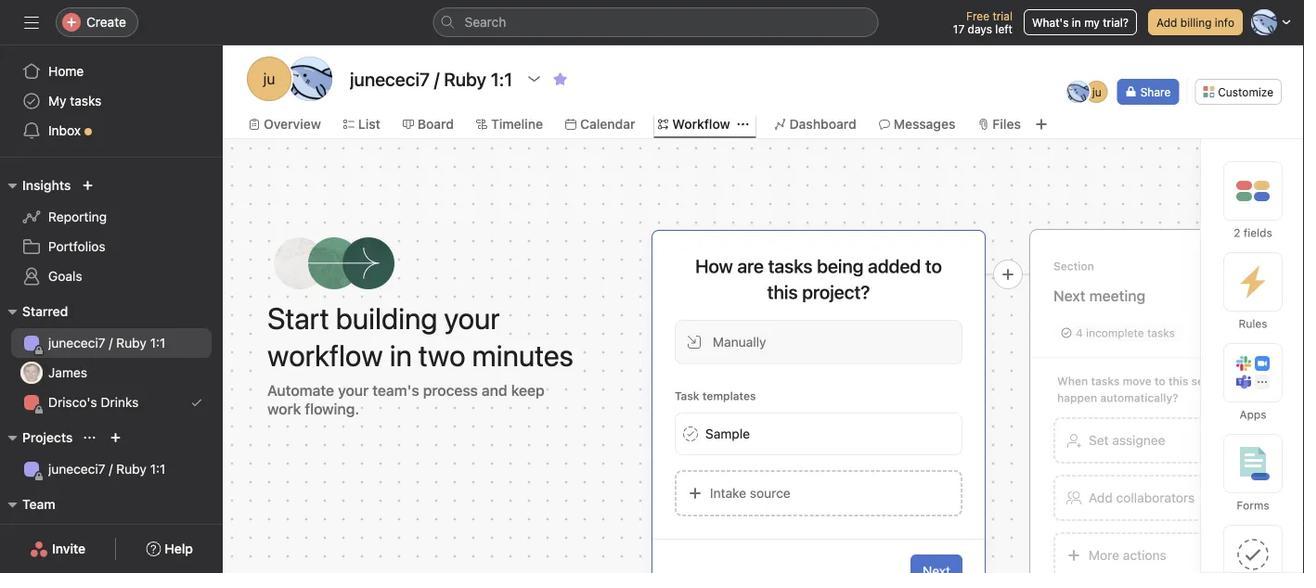 Task type: vqa. For each thing, say whether or not it's contained in the screenshot.
Add billing info's Add
yes



Task type: describe. For each thing, give the bounding box(es) containing it.
trial?
[[1103, 16, 1129, 29]]

keep
[[511, 382, 545, 400]]

this project?
[[767, 281, 870, 303]]

dashboard link
[[775, 114, 857, 135]]

source
[[750, 486, 791, 501]]

starred
[[22, 304, 68, 319]]

info
[[1215, 16, 1235, 29]]

what's
[[1032, 16, 1069, 29]]

add for add collaborators
[[1089, 491, 1113, 506]]

two minutes
[[419, 338, 574, 373]]

create
[[86, 14, 126, 30]]

17
[[953, 22, 965, 35]]

when
[[1058, 375, 1088, 388]]

workflow
[[267, 338, 383, 373]]

reporting
[[48, 209, 107, 225]]

board link
[[403, 114, 454, 135]]

hide sidebar image
[[24, 15, 39, 30]]

4 incomplete tasks
[[1076, 327, 1175, 340]]

invite
[[52, 542, 86, 557]]

0 horizontal spatial ju
[[263, 70, 275, 88]]

tasks inside global element
[[70, 93, 102, 109]]

junececi7 for the junececi7 / ruby 1:1 link in starred element
[[48, 336, 105, 351]]

sample
[[706, 427, 750, 442]]

templates
[[703, 390, 756, 403]]

insights button
[[0, 175, 71, 197]]

files
[[993, 117, 1021, 132]]

section
[[1054, 260, 1095, 273]]

workflow
[[673, 117, 730, 132]]

global element
[[0, 45, 223, 157]]

0 vertical spatial your
[[444, 301, 500, 336]]

task templates
[[675, 390, 756, 403]]

drinks
[[101, 395, 139, 410]]

new image
[[82, 180, 93, 191]]

messages
[[894, 117, 956, 132]]

junececi7 / ruby 1:1 link inside projects 'element'
[[11, 455, 212, 485]]

set assignee button
[[1054, 418, 1305, 464]]

next
[[1054, 287, 1086, 305]]

messages link
[[879, 114, 956, 135]]

timeline link
[[476, 114, 543, 135]]

help button
[[134, 533, 205, 566]]

remove from starred image
[[553, 71, 568, 86]]

board
[[418, 117, 454, 132]]

insights
[[22, 178, 71, 193]]

1 vertical spatial your
[[338, 382, 369, 400]]

sample button
[[675, 413, 963, 456]]

building
[[336, 301, 438, 336]]

intake source button
[[675, 471, 963, 517]]

ja
[[25, 367, 38, 380]]

team's
[[373, 382, 419, 400]]

help
[[165, 542, 193, 557]]

what's in my trial?
[[1032, 16, 1129, 29]]

customize
[[1218, 85, 1274, 98]]

set
[[1089, 433, 1109, 448]]

inbox link
[[11, 116, 212, 146]]

start building your workflow in two minutes automate your team's process and keep work flowing.
[[267, 301, 574, 418]]

next meeting
[[1054, 287, 1146, 305]]

being
[[817, 255, 864, 277]]

add billing info
[[1157, 16, 1235, 29]]

and
[[482, 382, 508, 400]]

calendar
[[580, 117, 636, 132]]

automate
[[267, 382, 334, 400]]

add billing info button
[[1149, 9, 1243, 35]]

left
[[996, 22, 1013, 35]]

junececi7 for the junececi7 / ruby 1:1 link in the projects 'element'
[[48, 462, 105, 477]]

add tab image
[[1034, 117, 1049, 132]]

0 horizontal spatial ra
[[301, 70, 320, 88]]

forms
[[1237, 500, 1270, 513]]

list
[[358, 117, 381, 132]]

my
[[1085, 16, 1100, 29]]

search
[[465, 14, 506, 30]]

/ for the junececi7 / ruby 1:1 link in starred element
[[109, 336, 113, 351]]

ruby for the junececi7 / ruby 1:1 link in the projects 'element'
[[116, 462, 147, 477]]

1 horizontal spatial ju
[[1093, 85, 1102, 98]]

tasks down next meeting button
[[1148, 327, 1175, 340]]

portfolios
[[48, 239, 106, 254]]

starred element
[[0, 295, 223, 422]]

ruby for the junececi7 / ruby 1:1 link in starred element
[[116, 336, 147, 351]]

intake source
[[710, 486, 791, 501]]

overview
[[264, 117, 321, 132]]

list link
[[343, 114, 381, 135]]

in inside start building your workflow in two minutes automate your team's process and keep work flowing.
[[390, 338, 412, 373]]

goals
[[48, 269, 82, 284]]

add collaborators button
[[1054, 475, 1305, 522]]

dashboard
[[790, 117, 857, 132]]

overview link
[[249, 114, 321, 135]]

task
[[675, 390, 700, 403]]

projects button
[[0, 427, 73, 449]]

move
[[1123, 375, 1152, 388]]



Task type: locate. For each thing, give the bounding box(es) containing it.
tasks left move on the bottom of the page
[[1091, 375, 1120, 388]]

teams element
[[0, 488, 223, 555]]

insights element
[[0, 169, 223, 295]]

ra down what's in my trial?
[[1071, 85, 1086, 98]]

junececi7 down show options, current sort, top icon
[[48, 462, 105, 477]]

how are tasks being added to this project?
[[695, 255, 942, 303]]

fields
[[1244, 227, 1273, 240]]

section,
[[1192, 375, 1235, 388]]

1 horizontal spatial ra
[[1071, 85, 1086, 98]]

4
[[1076, 327, 1083, 340]]

ruby inside starred element
[[116, 336, 147, 351]]

james
[[48, 365, 87, 381]]

search button
[[433, 7, 879, 37]]

your
[[444, 301, 500, 336], [338, 382, 369, 400]]

incomplete
[[1086, 327, 1145, 340]]

1:1 up teams element
[[150, 462, 166, 477]]

2 junececi7 from the top
[[48, 462, 105, 477]]

create button
[[56, 7, 138, 37]]

drisco's drinks
[[48, 395, 139, 410]]

0 vertical spatial ruby
[[116, 336, 147, 351]]

ruby up drinks
[[116, 336, 147, 351]]

1 vertical spatial junececi7 / ruby 1:1
[[48, 462, 166, 477]]

my tasks link
[[11, 86, 212, 116]]

2 / from the top
[[109, 462, 113, 477]]

1 / from the top
[[109, 336, 113, 351]]

trial
[[993, 9, 1013, 22]]

portfolios link
[[11, 232, 212, 262]]

1 junececi7 / ruby 1:1 from the top
[[48, 336, 166, 351]]

what
[[1238, 375, 1264, 388]]

workflow link
[[658, 114, 730, 135]]

1 vertical spatial in
[[390, 338, 412, 373]]

0 vertical spatial junececi7
[[48, 336, 105, 351]]

projects element
[[0, 422, 223, 488]]

ruby
[[116, 336, 147, 351], [116, 462, 147, 477]]

1 vertical spatial junececi7 / ruby 1:1 link
[[11, 455, 212, 485]]

share button
[[1118, 79, 1179, 105]]

junececi7 inside starred element
[[48, 336, 105, 351]]

tasks right my
[[70, 93, 102, 109]]

junececi7 / ruby 1:1 link inside starred element
[[11, 329, 212, 358]]

1:1 inside projects 'element'
[[150, 462, 166, 477]]

2 junececi7 / ruby 1:1 from the top
[[48, 462, 166, 477]]

tasks inside when tasks move to this section, what should happen automatically?
[[1091, 375, 1120, 388]]

2
[[1234, 227, 1241, 240]]

1 vertical spatial junececi7
[[48, 462, 105, 477]]

1:1 up drisco's drinks 'link'
[[150, 336, 166, 351]]

what's in my trial? button
[[1024, 9, 1137, 35]]

0 vertical spatial in
[[1072, 16, 1081, 29]]

add left the collaborators
[[1089, 491, 1113, 506]]

1 1:1 from the top
[[150, 336, 166, 351]]

tasks inside the how are tasks being added to this project?
[[768, 255, 813, 277]]

show options image
[[527, 71, 542, 86]]

to
[[926, 255, 942, 277], [1155, 375, 1166, 388]]

happen
[[1058, 392, 1098, 405]]

/
[[109, 336, 113, 351], [109, 462, 113, 477]]

2 junececi7 / ruby 1:1 link from the top
[[11, 455, 212, 485]]

next meeting button
[[1054, 279, 1305, 313]]

meeting
[[1090, 287, 1146, 305]]

junececi7 up james
[[48, 336, 105, 351]]

drisco's drinks link
[[11, 388, 212, 418]]

apps
[[1240, 409, 1267, 422]]

add left billing
[[1157, 16, 1178, 29]]

ra
[[301, 70, 320, 88], [1071, 85, 1086, 98]]

1 ruby from the top
[[116, 336, 147, 351]]

2 fields
[[1234, 227, 1273, 240]]

ju up overview link
[[263, 70, 275, 88]]

show options, current sort, top image
[[84, 433, 95, 444]]

ju
[[263, 70, 275, 88], [1093, 85, 1102, 98]]

junececi7 / ruby 1:1 up james
[[48, 336, 166, 351]]

/ for the junececi7 / ruby 1:1 link in the projects 'element'
[[109, 462, 113, 477]]

home link
[[11, 57, 212, 86]]

customize button
[[1195, 79, 1282, 105]]

are
[[738, 255, 764, 277]]

junececi7 / ruby 1:1
[[48, 336, 166, 351], [48, 462, 166, 477]]

to inside when tasks move to this section, what should happen automatically?
[[1155, 375, 1166, 388]]

0 vertical spatial to
[[926, 255, 942, 277]]

junececi7 / ruby 1:1 for the junececi7 / ruby 1:1 link in starred element
[[48, 336, 166, 351]]

to left this
[[1155, 375, 1166, 388]]

1 junececi7 / ruby 1:1 link from the top
[[11, 329, 212, 358]]

/ down new project or portfolio icon
[[109, 462, 113, 477]]

how
[[695, 255, 733, 277]]

1 horizontal spatial your
[[444, 301, 500, 336]]

reporting link
[[11, 202, 212, 232]]

timeline
[[491, 117, 543, 132]]

new project or portfolio image
[[110, 433, 121, 444]]

0 vertical spatial add
[[1157, 16, 1178, 29]]

manually
[[713, 335, 766, 350]]

your up the two minutes
[[444, 301, 500, 336]]

0 horizontal spatial to
[[926, 255, 942, 277]]

add inside button
[[1089, 491, 1113, 506]]

team
[[22, 497, 55, 513]]

add inside button
[[1157, 16, 1178, 29]]

to inside the how are tasks being added to this project?
[[926, 255, 942, 277]]

in inside button
[[1072, 16, 1081, 29]]

billing
[[1181, 16, 1212, 29]]

1:1 for the junececi7 / ruby 1:1 link in the projects 'element'
[[150, 462, 166, 477]]

0 horizontal spatial add
[[1089, 491, 1113, 506]]

0 vertical spatial junececi7 / ruby 1:1
[[48, 336, 166, 351]]

None text field
[[345, 62, 517, 96]]

1 vertical spatial to
[[1155, 375, 1166, 388]]

1 horizontal spatial in
[[1072, 16, 1081, 29]]

this
[[1169, 375, 1189, 388]]

1 vertical spatial ruby
[[116, 462, 147, 477]]

1 horizontal spatial add
[[1157, 16, 1178, 29]]

ruby inside projects 'element'
[[116, 462, 147, 477]]

ju left share button
[[1093, 85, 1102, 98]]

tab actions image
[[738, 119, 749, 130]]

2 1:1 from the top
[[150, 462, 166, 477]]

my
[[48, 93, 66, 109]]

start
[[267, 301, 329, 336]]

to right added
[[926, 255, 942, 277]]

ra up overview
[[301, 70, 320, 88]]

assignee
[[1113, 433, 1166, 448]]

/ up drisco's drinks 'link'
[[109, 336, 113, 351]]

set assignee
[[1089, 433, 1166, 448]]

tasks up the this project?
[[768, 255, 813, 277]]

junececi7 / ruby 1:1 for the junececi7 / ruby 1:1 link in the projects 'element'
[[48, 462, 166, 477]]

in left my
[[1072, 16, 1081, 29]]

junececi7 / ruby 1:1 link up james
[[11, 329, 212, 358]]

tasks
[[70, 93, 102, 109], [768, 255, 813, 277], [1148, 327, 1175, 340], [1091, 375, 1120, 388]]

1 junececi7 from the top
[[48, 336, 105, 351]]

1 vertical spatial add
[[1089, 491, 1113, 506]]

1:1 inside starred element
[[150, 336, 166, 351]]

ruby down new project or portfolio icon
[[116, 462, 147, 477]]

1 vertical spatial 1:1
[[150, 462, 166, 477]]

files link
[[978, 114, 1021, 135]]

home
[[48, 64, 84, 79]]

in up team's
[[390, 338, 412, 373]]

calendar link
[[565, 114, 636, 135]]

0 vertical spatial junececi7 / ruby 1:1 link
[[11, 329, 212, 358]]

your left team's
[[338, 382, 369, 400]]

inbox
[[48, 123, 81, 138]]

intake
[[710, 486, 747, 501]]

0 vertical spatial 1:1
[[150, 336, 166, 351]]

junececi7 / ruby 1:1 inside starred element
[[48, 336, 166, 351]]

invite button
[[18, 533, 98, 566]]

junececi7 / ruby 1:1 inside projects 'element'
[[48, 462, 166, 477]]

search list box
[[433, 7, 879, 37]]

1 horizontal spatial to
[[1155, 375, 1166, 388]]

junececi7 / ruby 1:1 link down new project or portfolio icon
[[11, 455, 212, 485]]

my tasks
[[48, 93, 102, 109]]

starred button
[[0, 301, 68, 323]]

/ inside starred element
[[109, 336, 113, 351]]

0 vertical spatial /
[[109, 336, 113, 351]]

work flowing.
[[267, 401, 359, 418]]

1 vertical spatial /
[[109, 462, 113, 477]]

collaborators
[[1117, 491, 1195, 506]]

free
[[967, 9, 990, 22]]

should
[[1267, 375, 1303, 388]]

junececi7 / ruby 1:1 link
[[11, 329, 212, 358], [11, 455, 212, 485]]

junececi7 / ruby 1:1 down new project or portfolio icon
[[48, 462, 166, 477]]

projects
[[22, 430, 73, 446]]

goals link
[[11, 262, 212, 292]]

drisco's
[[48, 395, 97, 410]]

junececi7
[[48, 336, 105, 351], [48, 462, 105, 477]]

/ inside projects 'element'
[[109, 462, 113, 477]]

automatically?
[[1101, 392, 1179, 405]]

add for add billing info
[[1157, 16, 1178, 29]]

added
[[868, 255, 921, 277]]

0 horizontal spatial in
[[390, 338, 412, 373]]

junececi7 inside projects 'element'
[[48, 462, 105, 477]]

0 horizontal spatial your
[[338, 382, 369, 400]]

2 ruby from the top
[[116, 462, 147, 477]]

1:1 for the junececi7 / ruby 1:1 link in starred element
[[150, 336, 166, 351]]

when tasks move to this section, what should happen automatically?
[[1058, 375, 1303, 405]]



